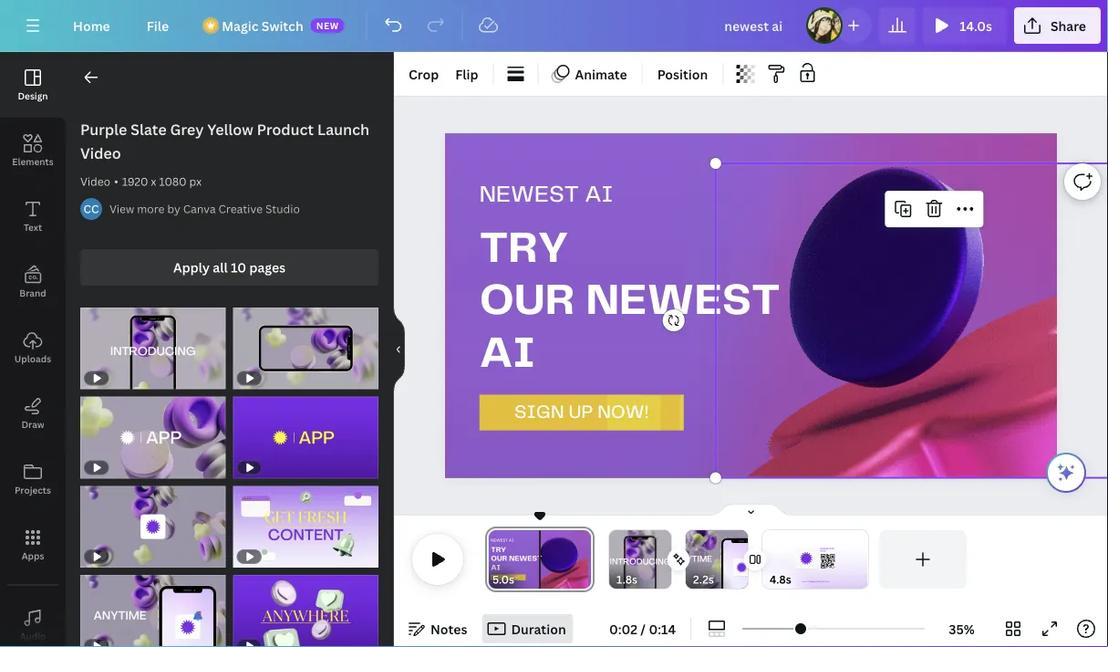 Task type: locate. For each thing, give the bounding box(es) containing it.
x
[[151, 174, 156, 189]]

uploads button
[[0, 315, 66, 381]]

side panel tab list
[[0, 52, 66, 647]]

flip
[[456, 65, 479, 83]]

www.reallygreatsite.com
[[802, 580, 830, 583]]

now
[[821, 550, 827, 552]]

canva assistant image
[[1056, 462, 1078, 484]]

design button
[[0, 52, 66, 118]]

trimming, start edge slider up 0:02 in the bottom right of the page
[[610, 530, 622, 589]]

pages
[[249, 259, 286, 276]]

trimming, start edge slider left 'page title' text box
[[486, 530, 502, 589]]

draw
[[21, 418, 44, 430]]

trimming, start edge slider inside introducing button
[[610, 530, 622, 589]]

2 trimming, start edge slider from the left
[[610, 530, 622, 589]]

studio
[[266, 201, 300, 216]]

4 trimming, start edge slider from the left
[[763, 530, 776, 589]]

grey
[[170, 120, 204, 139]]

trimming, start edge slider for 1.8s
[[610, 530, 622, 589]]

apply all 10 pages button
[[80, 249, 379, 286]]

notes button
[[402, 614, 475, 643]]

video up canva creative studio element
[[80, 174, 110, 189]]

2 trimming, end edge slider from the left
[[659, 530, 672, 589]]

0 vertical spatial ai
[[585, 184, 614, 206]]

purple slate grey yellow product launch video element
[[80, 308, 226, 389], [233, 308, 379, 389], [80, 397, 226, 479], [233, 397, 379, 479], [80, 486, 226, 568], [233, 486, 379, 568], [80, 575, 226, 647], [233, 575, 379, 647]]

notes
[[431, 620, 468, 637]]

2.2s button
[[694, 570, 714, 589]]

1 horizontal spatial ai
[[585, 184, 614, 206]]

1 vertical spatial video
[[80, 174, 110, 189]]

crop button
[[402, 59, 447, 89]]

0 vertical spatial video
[[80, 143, 121, 163]]

animated tactile 3d shapes image
[[716, 163, 1109, 478]]

up
[[569, 403, 593, 421]]

home
[[73, 17, 110, 34]]

4.8s button
[[770, 570, 792, 589]]

brand
[[19, 287, 46, 299]]

trimming, end edge slider right download now
[[856, 530, 869, 589]]

trimming, start edge slider left www.reallygreatsite.com
[[763, 530, 776, 589]]

2 video from the top
[[80, 174, 110, 189]]

trimming, end edge slider
[[579, 530, 595, 589], [659, 530, 672, 589], [736, 530, 748, 589], [856, 530, 869, 589]]

trimming, start edge slider right the introducing
[[686, 530, 699, 589]]

new
[[316, 19, 339, 31]]

3 trimming, start edge slider from the left
[[686, 530, 699, 589]]

trimming, start edge slider
[[486, 530, 502, 589], [610, 530, 622, 589], [686, 530, 699, 589], [763, 530, 776, 589]]

video inside "purple slate grey yellow product launch video"
[[80, 143, 121, 163]]

view more by canva creative studio button
[[110, 200, 300, 218]]

5.0s button
[[493, 570, 515, 589]]

introducing button
[[589, 530, 693, 603]]

audio
[[20, 630, 46, 642]]

Page title text field
[[523, 570, 530, 589]]

1920 x 1080 px
[[122, 174, 202, 189]]

switch
[[262, 17, 304, 34]]

trimming, end edge slider left 1.8s
[[579, 530, 595, 589]]

apply all 10 pages
[[173, 259, 286, 276]]

position
[[658, 65, 709, 83]]

duration button
[[482, 614, 574, 643]]

canva
[[183, 201, 216, 216]]

animate button
[[546, 59, 635, 89]]

apply
[[173, 259, 210, 276]]

file
[[147, 17, 169, 34]]

file button
[[132, 7, 184, 44]]

anytime button
[[665, 530, 769, 622]]

trimming, end edge slider left anytime at right bottom
[[659, 530, 672, 589]]

35% button
[[933, 614, 992, 643]]

trimming, start edge slider inside anytime button
[[686, 530, 699, 589]]

video
[[80, 143, 121, 163], [80, 174, 110, 189]]

text button
[[0, 183, 66, 249]]

2.2s
[[694, 572, 714, 587]]

trimming, start edge slider for 4.8s
[[763, 530, 776, 589]]

projects button
[[0, 446, 66, 512]]

audio button
[[0, 592, 66, 647]]

px
[[189, 174, 202, 189]]

now!
[[598, 403, 649, 421]]

home link
[[58, 7, 125, 44]]

trimming, end edge slider for 2.2s
[[736, 530, 748, 589]]

1 video from the top
[[80, 143, 121, 163]]

trimming, start edge slider for 2.2s
[[686, 530, 699, 589]]

newest
[[480, 184, 579, 206], [586, 281, 781, 323]]

purple slate grey yellow product launch video
[[80, 120, 370, 163]]

elements button
[[0, 118, 66, 183]]

0 vertical spatial newest
[[480, 184, 579, 206]]

1 vertical spatial newest
[[586, 281, 781, 323]]

0 horizontal spatial ai
[[480, 333, 536, 375]]

0:14
[[649, 620, 676, 637]]

try
[[480, 228, 569, 270]]

Design title text field
[[710, 7, 800, 44]]

video down purple
[[80, 143, 121, 163]]

4 trimming, end edge slider from the left
[[856, 530, 869, 589]]

trimming, end edge slider right 2.2s
[[736, 530, 748, 589]]

3 trimming, end edge slider from the left
[[736, 530, 748, 589]]

1 trimming, end edge slider from the left
[[579, 530, 595, 589]]

ai
[[585, 184, 614, 206], [480, 333, 536, 375]]

trimming, end edge slider for 1.8s
[[659, 530, 672, 589]]

launch
[[318, 120, 370, 139]]

1 vertical spatial ai
[[480, 333, 536, 375]]

introducing
[[610, 558, 671, 566]]



Task type: describe. For each thing, give the bounding box(es) containing it.
rectangle animated basic shape yellow image
[[480, 395, 684, 430]]

0 horizontal spatial newest
[[480, 184, 579, 206]]

14.0s
[[960, 17, 993, 34]]

more
[[137, 201, 165, 216]]

anytime
[[675, 556, 713, 564]]

yellow
[[207, 120, 254, 139]]

5.0s
[[493, 572, 515, 587]]

by
[[167, 201, 181, 216]]

sign up now!
[[515, 403, 649, 421]]

purple
[[80, 120, 127, 139]]

1 trimming, start edge slider from the left
[[486, 530, 502, 589]]

position button
[[650, 59, 716, 89]]

draw button
[[0, 381, 66, 446]]

1080
[[159, 174, 187, 189]]

product
[[257, 120, 314, 139]]

flip button
[[448, 59, 486, 89]]

apps button
[[0, 512, 66, 578]]

view
[[110, 201, 134, 216]]

canva creative studio image
[[80, 198, 102, 220]]

0:02
[[610, 620, 638, 637]]

sign
[[515, 403, 564, 421]]

view more by canva creative studio
[[110, 201, 300, 216]]

uploads
[[14, 352, 51, 365]]

1.8s button
[[617, 570, 638, 589]]

newest ai
[[480, 184, 614, 206]]

hide pages image
[[708, 503, 795, 517]]

main menu bar
[[0, 0, 1109, 52]]

canva creative studio element
[[80, 198, 102, 220]]

animate
[[575, 65, 628, 83]]

elements
[[12, 155, 54, 167]]

trimming, end edge slider for 4.8s
[[856, 530, 869, 589]]

apps
[[22, 549, 44, 562]]

share
[[1051, 17, 1087, 34]]

design
[[18, 89, 48, 102]]

our newest
[[480, 281, 781, 323]]

creative
[[219, 201, 263, 216]]

14.0s button
[[924, 7, 1007, 44]]

10
[[231, 259, 246, 276]]

projects
[[15, 484, 51, 496]]

share button
[[1015, 7, 1102, 44]]

/
[[641, 620, 646, 637]]

magic switch
[[222, 17, 304, 34]]

download now
[[821, 548, 835, 552]]

text
[[24, 221, 42, 233]]

1920
[[122, 174, 148, 189]]

35%
[[949, 620, 975, 637]]

4.8s
[[770, 572, 792, 587]]

download
[[821, 548, 835, 550]]

all
[[213, 259, 228, 276]]

slate
[[131, 120, 167, 139]]

1 horizontal spatial newest
[[586, 281, 781, 323]]

duration
[[512, 620, 566, 637]]

our
[[480, 281, 575, 323]]

0:02 / 0:14
[[610, 620, 676, 637]]

crop
[[409, 65, 439, 83]]

magic
[[222, 17, 259, 34]]

hide image
[[393, 306, 405, 393]]

brand button
[[0, 249, 66, 315]]

1.8s
[[617, 572, 638, 587]]



Task type: vqa. For each thing, say whether or not it's contained in the screenshot.
the right kendallparks02@gmail.com
no



